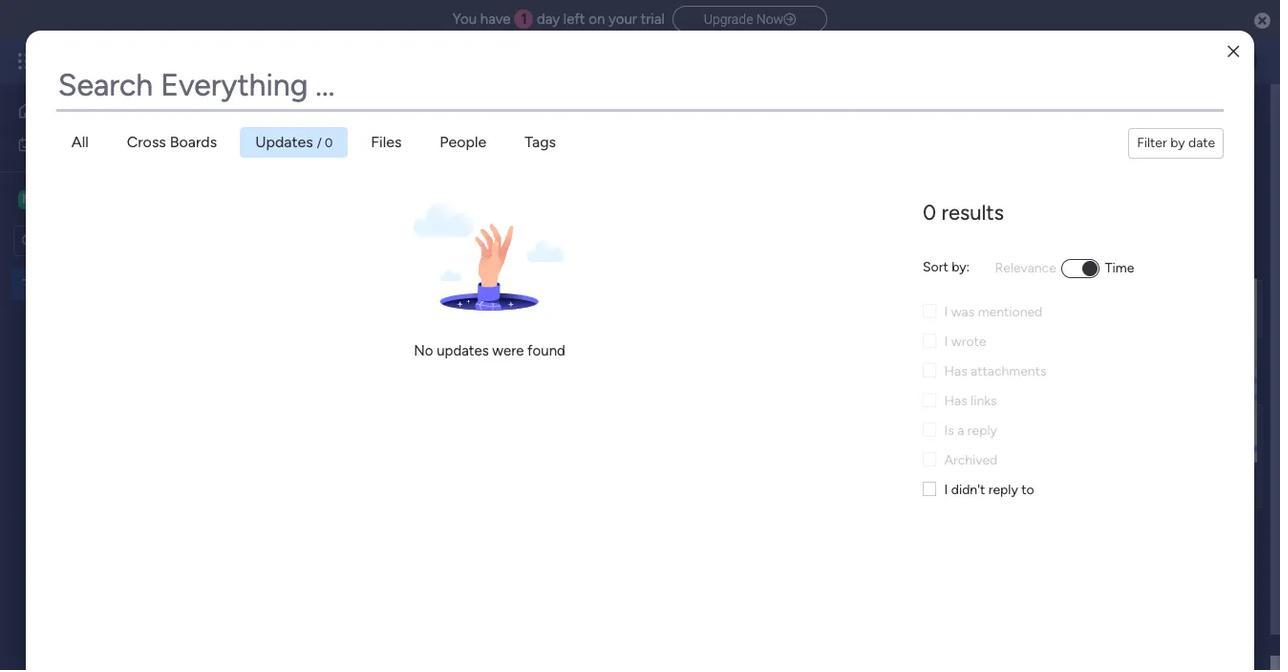 Task type: vqa. For each thing, say whether or not it's contained in the screenshot.
the app logo corresponding to Automated daily & weekly reports via notifications & email
no



Task type: locate. For each thing, give the bounding box(es) containing it.
2 dapulse checkbox image from the top
[[923, 363, 937, 379]]

dapulse checkbox image inside i was mentioned link
[[923, 303, 937, 320]]

1 vertical spatial /
[[317, 136, 322, 150]]

2 dapulse checkbox image from the top
[[923, 481, 937, 498]]

1 vertical spatial 1
[[1190, 110, 1196, 126]]

has up due date in the right bottom of the page
[[945, 392, 968, 409]]

1 vertical spatial 0
[[923, 200, 937, 226]]

1 horizontal spatial work
[[154, 50, 189, 72]]

reply
[[968, 422, 998, 438], [989, 481, 1019, 498]]

dapulse rightstroke image
[[784, 12, 796, 27]]

1 vertical spatial reply
[[989, 481, 1019, 498]]

i left the was
[[945, 303, 948, 320]]

people link
[[425, 127, 502, 158]]

track
[[694, 141, 724, 157]]

invite
[[1145, 110, 1178, 126]]

dapulse checkbox image left i wrote
[[923, 333, 937, 349]]

close image
[[1228, 44, 1240, 59]]

Due date field
[[925, 412, 989, 433]]

is
[[945, 422, 955, 438]]

dapulse checkbox image inside i wrote link
[[923, 333, 937, 349]]

Search field
[[427, 221, 484, 248]]

i wrote
[[945, 333, 987, 349]]

1 vertical spatial i
[[945, 333, 948, 349]]

invite / 1
[[1145, 110, 1196, 126]]

dapulse checkbox image for i didn't reply to
[[923, 481, 937, 498]]

has attachments link
[[923, 361, 1172, 381]]

0 inside 'updates / 0'
[[325, 136, 333, 150]]

0 left "results"
[[923, 200, 937, 226]]

/ right invite
[[1182, 110, 1187, 126]]

has for has attachments
[[945, 363, 968, 379]]

filter
[[1138, 135, 1168, 151]]

cross boards link
[[112, 127, 232, 158]]

dapulse checkbox image for archived
[[923, 452, 937, 468]]

sort by:
[[923, 259, 970, 275]]

type
[[368, 141, 395, 157]]

dapulse checkbox image inside has links link
[[923, 392, 937, 409]]

manage any type of project. assign owners, set timelines and keep track of where your project stands.
[[292, 141, 903, 157]]

0 vertical spatial i
[[945, 303, 948, 320]]

any
[[343, 141, 365, 157]]

dapulse checkbox image inside archived link
[[923, 452, 937, 468]]

3 dapulse checkbox image from the top
[[923, 392, 937, 409]]

work management button
[[50, 36, 305, 86]]

due
[[930, 413, 954, 430]]

home
[[44, 102, 80, 119]]

0 results
[[923, 200, 1005, 226]]

1 i from the top
[[945, 303, 948, 320]]

2 has from the top
[[945, 392, 968, 409]]

filter by date
[[1138, 135, 1216, 151]]

0 vertical spatial work
[[154, 50, 189, 72]]

work right my
[[64, 135, 93, 152]]

is a reply link
[[923, 420, 1172, 440]]

/ down loplol
[[317, 136, 322, 150]]

0 vertical spatial reply
[[968, 422, 998, 438]]

0 horizontal spatial work
[[64, 135, 93, 152]]

0 vertical spatial /
[[1182, 110, 1187, 126]]

filter by date button
[[1129, 128, 1225, 159]]

owners,
[[507, 141, 554, 157]]

set
[[557, 141, 576, 157]]

due date
[[930, 413, 984, 430]]

links
[[971, 392, 998, 409]]

1 inside button
[[1190, 110, 1196, 126]]

1 horizontal spatial date
[[1189, 135, 1216, 151]]

dapulse checkbox image
[[923, 303, 937, 320], [923, 363, 937, 379], [923, 392, 937, 409], [923, 422, 937, 438], [923, 452, 937, 468]]

reply right a
[[968, 422, 998, 438]]

0 horizontal spatial 0
[[325, 136, 333, 150]]

manage
[[292, 141, 340, 157]]

i didn't reply to link
[[923, 479, 1172, 499]]

1 vertical spatial your
[[784, 141, 810, 157]]

/ inside 'updates / 0'
[[317, 136, 322, 150]]

/
[[1182, 110, 1187, 126], [317, 136, 322, 150]]

has links
[[945, 392, 998, 409]]

has down i wrote
[[945, 363, 968, 379]]

1 dapulse checkbox image from the top
[[923, 303, 937, 320]]

i left wrote
[[945, 333, 948, 349]]

0 vertical spatial 0
[[325, 136, 333, 150]]

list box
[[0, 264, 244, 558]]

i was mentioned link
[[923, 302, 1172, 322]]

1 horizontal spatial 0
[[923, 200, 937, 226]]

option
[[0, 267, 244, 271]]

date right the by
[[1189, 135, 1216, 151]]

1 vertical spatial dapulse checkbox image
[[923, 481, 937, 498]]

mentioned
[[978, 303, 1043, 320]]

0 horizontal spatial date
[[957, 413, 984, 430]]

wrote
[[952, 333, 987, 349]]

date inside button
[[1189, 135, 1216, 151]]

by:
[[952, 259, 970, 275]]

dapulse checkbox image inside i didn't reply to link
[[923, 481, 937, 498]]

1 for /
[[1190, 110, 1196, 126]]

workspace image
[[18, 189, 37, 210]]

of right track
[[727, 141, 740, 157]]

dapulse checkbox image for has links
[[923, 392, 937, 409]]

updates
[[255, 133, 313, 151]]

1 horizontal spatial /
[[1182, 110, 1187, 126]]

2 i from the top
[[945, 333, 948, 349]]

now
[[757, 11, 784, 27]]

0 vertical spatial dapulse checkbox image
[[923, 333, 937, 349]]

time link
[[1091, 260, 1144, 276]]

1 horizontal spatial your
[[784, 141, 810, 157]]

hi tara, let's start working!
[[918, 486, 1128, 507]]

your right on
[[609, 11, 637, 28]]

dapulse checkbox image for i wrote
[[923, 333, 937, 349]]

work inside button
[[64, 135, 93, 152]]

/ for invite
[[1182, 110, 1187, 126]]

were
[[493, 342, 524, 359]]

activity button
[[1012, 103, 1102, 134]]

upgrade
[[704, 11, 754, 27]]

on
[[589, 11, 605, 28]]

m button
[[13, 183, 190, 216]]

project.
[[415, 141, 461, 157]]

1 has from the top
[[945, 363, 968, 379]]

0 vertical spatial your
[[609, 11, 637, 28]]

0 horizontal spatial 1
[[521, 11, 528, 28]]

working!
[[1058, 486, 1128, 507]]

None field
[[56, 61, 1225, 109], [925, 283, 989, 304], [56, 61, 1225, 109], [925, 283, 989, 304]]

0 horizontal spatial of
[[399, 141, 411, 157]]

has for has links
[[945, 392, 968, 409]]

to
[[1022, 481, 1035, 498]]

dapulse close image
[[1255, 11, 1271, 31]]

0 horizontal spatial your
[[609, 11, 637, 28]]

date inside field
[[957, 413, 984, 430]]

has
[[945, 363, 968, 379], [945, 392, 968, 409]]

your inside "button"
[[784, 141, 810, 157]]

1 horizontal spatial 1
[[1190, 110, 1196, 126]]

3 i from the top
[[945, 481, 948, 498]]

cross
[[127, 133, 166, 151]]

i
[[945, 303, 948, 320], [945, 333, 948, 349], [945, 481, 948, 498]]

0 left any
[[325, 136, 333, 150]]

1
[[521, 11, 528, 28], [1190, 110, 1196, 126]]

1 vertical spatial date
[[957, 413, 984, 430]]

1 of from the left
[[399, 141, 411, 157]]

1 left 'day'
[[521, 11, 528, 28]]

0 vertical spatial 1
[[521, 11, 528, 28]]

reply left to at the bottom right of the page
[[989, 481, 1019, 498]]

1 vertical spatial work
[[64, 135, 93, 152]]

sort
[[923, 259, 949, 275]]

relevance link
[[986, 260, 1071, 276]]

0 results dialog
[[26, 31, 1255, 670]]

dapulse checkbox image left tara,
[[923, 481, 937, 498]]

/ inside button
[[1182, 110, 1187, 126]]

i for i was mentioned
[[945, 303, 948, 320]]

keep
[[662, 141, 691, 157]]

1 vertical spatial has
[[945, 392, 968, 409]]

left
[[564, 11, 586, 28]]

1 for have
[[521, 11, 528, 28]]

tara schultz image
[[1227, 46, 1258, 76]]

i right hi
[[945, 481, 948, 498]]

assign
[[464, 141, 504, 157]]

1 up 'filter by date'
[[1190, 110, 1196, 126]]

2 vertical spatial i
[[945, 481, 948, 498]]

0 vertical spatial date
[[1189, 135, 1216, 151]]

1 horizontal spatial of
[[727, 141, 740, 157]]

0 vertical spatial has
[[945, 363, 968, 379]]

is a reply
[[945, 422, 998, 438]]

m
[[22, 191, 33, 207]]

your right where
[[784, 141, 810, 157]]

dapulse checkbox image inside is a reply link
[[923, 422, 937, 438]]

dapulse checkbox image inside has attachments link
[[923, 363, 937, 379]]

tags
[[525, 133, 556, 151]]

4 dapulse checkbox image from the top
[[923, 422, 937, 438]]

of right type
[[399, 141, 411, 157]]

i wrote link
[[923, 331, 1172, 351]]

0 horizontal spatial /
[[317, 136, 322, 150]]

date down has links
[[957, 413, 984, 430]]

v2 search image
[[413, 223, 427, 245]]

1 dapulse checkbox image from the top
[[923, 333, 937, 349]]

5 dapulse checkbox image from the top
[[923, 452, 937, 468]]

and
[[636, 141, 658, 157]]

dapulse checkbox image
[[923, 333, 937, 349], [923, 481, 937, 498]]

reply inside i didn't reply to link
[[989, 481, 1019, 498]]

i for i wrote
[[945, 333, 948, 349]]

reply for didn't
[[989, 481, 1019, 498]]

work left management
[[154, 50, 189, 72]]

reply inside is a reply link
[[968, 422, 998, 438]]

Search Everything ... field
[[56, 61, 1225, 109]]



Task type: describe. For each thing, give the bounding box(es) containing it.
start
[[1017, 486, 1054, 507]]

archived
[[945, 452, 998, 468]]

person
[[525, 226, 566, 242]]

people
[[440, 133, 487, 151]]

reply for a
[[968, 422, 998, 438]]

dapulse checkbox image for is a reply
[[923, 422, 937, 438]]

stands.
[[860, 141, 903, 157]]

has attachments
[[945, 363, 1047, 379]]

updates
[[437, 342, 489, 359]]

cross boards
[[127, 133, 217, 151]]

manage any type of project. assign owners, set timelines and keep track of where your project stands. button
[[290, 138, 932, 161]]

time
[[1106, 260, 1135, 276]]

all
[[72, 133, 89, 151]]

results
[[942, 200, 1005, 226]]

all link
[[56, 127, 104, 158]]

/ for updates
[[317, 136, 322, 150]]

found
[[528, 342, 566, 359]]

by
[[1171, 135, 1186, 151]]

let's
[[981, 486, 1012, 507]]

my work button
[[11, 129, 206, 159]]

upgrade now link
[[673, 5, 828, 32]]

tara,
[[939, 486, 977, 507]]

upgrade now
[[704, 11, 784, 27]]

work management
[[154, 50, 297, 72]]

attachments
[[971, 363, 1047, 379]]

archived link
[[923, 450, 1172, 470]]

trial
[[641, 11, 665, 28]]

show board description image
[[366, 109, 389, 128]]

i didn't reply to
[[945, 481, 1035, 498]]

was
[[952, 303, 975, 320]]

tags link
[[510, 127, 572, 158]]

have
[[481, 11, 511, 28]]

invite / 1 button
[[1110, 103, 1204, 134]]

where
[[743, 141, 780, 157]]

2 of from the left
[[727, 141, 740, 157]]

dapulse checkbox image for i was mentioned
[[923, 303, 937, 320]]

activity
[[1019, 110, 1066, 126]]

updates / 0
[[255, 133, 333, 151]]

work inside button
[[154, 50, 189, 72]]

loplol field
[[286, 102, 358, 134]]

dapulse checkbox image for has attachments
[[923, 363, 937, 379]]

files
[[371, 133, 402, 151]]

boards
[[170, 133, 217, 151]]

you
[[453, 11, 477, 28]]

hi
[[918, 486, 935, 507]]

day
[[537, 11, 560, 28]]

home button
[[11, 96, 206, 126]]

relevance
[[996, 260, 1057, 276]]

timelines
[[579, 141, 633, 157]]

no
[[414, 342, 433, 359]]

add to favorites image
[[399, 108, 418, 128]]

my
[[42, 135, 60, 152]]

lottie animation element
[[895, 222, 1258, 462]]

didn't
[[952, 481, 986, 498]]

person button
[[495, 219, 578, 249]]

loplol
[[291, 102, 353, 134]]

i was mentioned
[[945, 303, 1043, 320]]

a
[[958, 422, 965, 438]]

has links link
[[923, 390, 1172, 411]]

i for i didn't reply to
[[945, 481, 948, 498]]

my work
[[42, 135, 93, 152]]

management
[[193, 50, 297, 72]]

select product image
[[17, 52, 36, 71]]

you have 1 day left on your trial
[[453, 11, 665, 28]]

no updates were found
[[414, 342, 566, 359]]



